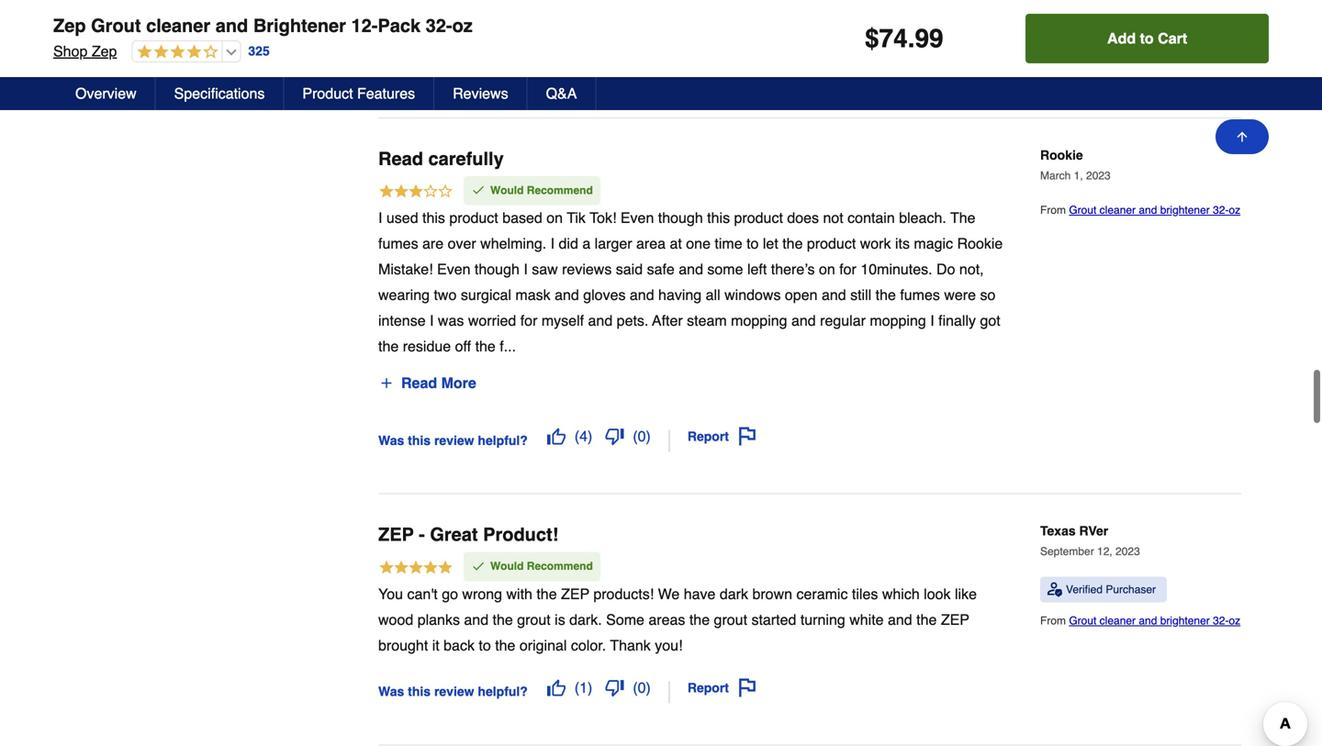Task type: describe. For each thing, give the bounding box(es) containing it.
product features
[[302, 85, 415, 102]]

magic
[[914, 235, 953, 252]]

to inside the you can't go wrong with the zep products!  we have dark brown ceramic tiles which look like wood planks and the grout is dark.  some areas the grout started turning white and the zep brought it back to the original color.  thank you!
[[479, 637, 491, 654]]

the down with
[[493, 611, 513, 628]]

0 vertical spatial zep
[[378, 524, 414, 546]]

you can't go wrong with the zep products!  we have dark brown ceramic tiles which look like wood planks and the grout is dark.  some areas the grout started turning white and the zep brought it back to the original color.  thank you!
[[378, 586, 977, 654]]

texas
[[1040, 524, 1076, 539]]

brought
[[378, 637, 428, 654]]

2 vertical spatial zep
[[941, 611, 969, 628]]

0 for read carefully
[[638, 428, 646, 445]]

report button for zep - great product!
[[681, 672, 763, 704]]

products!
[[593, 586, 654, 603]]

whelming.
[[480, 235, 546, 252]]

i left used
[[378, 209, 382, 226]]

) for thumb up image
[[588, 428, 593, 445]]

thumb down image
[[605, 428, 624, 446]]

mistake!
[[378, 261, 433, 278]]

steam
[[687, 312, 727, 329]]

product!
[[483, 524, 559, 546]]

which
[[882, 586, 920, 603]]

1 horizontal spatial for
[[839, 261, 857, 278]]

4.3 stars image
[[133, 44, 218, 61]]

0 vertical spatial even
[[621, 209, 654, 226]]

rookie inside rookie march 1, 2023
[[1040, 148, 1083, 162]]

tok!
[[590, 209, 617, 226]]

( for thumb down icon
[[633, 679, 638, 696]]

the right let
[[782, 235, 803, 252]]

0 for zep - great product!
[[638, 679, 646, 696]]

3 stars image
[[378, 183, 454, 203]]

verified
[[1066, 584, 1103, 597]]

1 vertical spatial 32-
[[1213, 204, 1229, 217]]

add
[[1107, 30, 1136, 47]]

rookie march 1, 2023
[[1040, 148, 1111, 182]]

features
[[357, 85, 415, 102]]

2 vertical spatial 32-
[[1213, 615, 1229, 628]]

specifications
[[174, 85, 265, 102]]

0 vertical spatial cleaner
[[146, 15, 210, 36]]

helpful? for read carefully
[[478, 433, 528, 448]]

white
[[849, 611, 884, 628]]

carefully
[[428, 148, 504, 169]]

overview button
[[57, 77, 156, 110]]

its
[[895, 235, 910, 252]]

0 horizontal spatial on
[[547, 209, 563, 226]]

2 vertical spatial cleaner
[[1100, 615, 1136, 628]]

the down the look
[[916, 611, 937, 628]]

september
[[1040, 546, 1094, 558]]

10minutes.
[[861, 261, 932, 278]]

safe
[[647, 261, 675, 278]]

rver
[[1079, 524, 1108, 539]]

product features button
[[284, 77, 434, 110]]

2 vertical spatial oz
[[1229, 615, 1241, 628]]

.
[[908, 24, 915, 53]]

thumb up image
[[547, 679, 565, 697]]

read more
[[401, 375, 476, 392]]

shop
[[53, 43, 88, 60]]

flag image
[[738, 428, 757, 446]]

got
[[980, 312, 1001, 329]]

) for thumb up icon
[[588, 679, 593, 696]]

0 vertical spatial oz
[[452, 15, 473, 36]]

mask
[[515, 287, 551, 304]]

add to cart button
[[1026, 14, 1269, 63]]

was for zep - great product!
[[378, 685, 404, 699]]

verified purchaser icon image
[[1048, 583, 1062, 597]]

q&a button
[[528, 77, 596, 110]]

residue
[[403, 338, 451, 355]]

some
[[707, 261, 743, 278]]

thank
[[610, 637, 651, 654]]

dark.
[[569, 611, 602, 628]]

report button for read carefully
[[681, 421, 763, 452]]

are
[[422, 235, 444, 252]]

0 horizontal spatial though
[[475, 261, 520, 278]]

i left "finally" at the right top of the page
[[930, 312, 934, 329]]

having
[[658, 287, 702, 304]]

( for thumb up image
[[575, 428, 579, 445]]

color.
[[571, 637, 606, 654]]

some
[[606, 611, 645, 628]]

thumb down image
[[605, 679, 624, 697]]

was for read carefully
[[378, 433, 404, 448]]

product
[[302, 85, 353, 102]]

brightener
[[253, 15, 346, 36]]

tiles
[[852, 586, 878, 603]]

you!
[[655, 637, 683, 654]]

pets.
[[617, 312, 649, 329]]

zep grout cleaner and brightener 12-pack 32-oz
[[53, 15, 473, 36]]

checkmark image for -
[[471, 559, 486, 574]]

intense
[[378, 312, 426, 329]]

2023 inside rookie march 1, 2023
[[1086, 169, 1111, 182]]

we
[[658, 586, 680, 603]]

to inside button
[[1140, 30, 1154, 47]]

i left was
[[430, 312, 434, 329]]

1 horizontal spatial zep
[[561, 586, 589, 603]]

0 horizontal spatial product
[[449, 209, 498, 226]]

plus image
[[379, 376, 394, 391]]

brightener for first grout cleaner and brightener 32-oz link from the top
[[1160, 204, 1210, 217]]

bleach.
[[899, 209, 946, 226]]

with
[[506, 586, 532, 603]]

review for carefully
[[434, 433, 474, 448]]

( for thumb down image
[[633, 428, 638, 445]]

74
[[879, 24, 908, 53]]

recommend for zep - great product!
[[527, 560, 593, 573]]

like
[[955, 586, 977, 603]]

the right with
[[537, 586, 557, 603]]

were
[[944, 287, 976, 304]]

based
[[502, 209, 542, 226]]

rookie inside the i used this product based on tik tok!   even though this product does not contain bleach.  the fumes are over whelming.  i did a larger area at one time to let the product work its magic rookie mistake! even though i saw reviews said safe and some left there's on for 10minutes.  do not, wearing two surgical mask and gloves and having all windows open and still the fumes were so intense i was worried for myself and pets.  after steam mopping and regular mopping i finally got the residue off the f...
[[957, 235, 1003, 252]]

q&a
[[546, 85, 577, 102]]

thumb up image
[[547, 428, 565, 446]]

at
[[670, 235, 682, 252]]

( 0 ) for read carefully
[[633, 428, 651, 445]]

zep - great product!
[[378, 524, 559, 546]]

purchaser
[[1106, 584, 1156, 597]]

1
[[579, 679, 588, 696]]

two
[[434, 287, 457, 304]]

shop zep
[[53, 43, 117, 60]]

read more button
[[378, 369, 477, 398]]

go
[[442, 586, 458, 603]]

contain
[[848, 209, 895, 226]]

a
[[582, 235, 591, 252]]

brown
[[752, 586, 792, 603]]

0 vertical spatial though
[[658, 209, 703, 226]]

after
[[652, 312, 683, 329]]

look
[[924, 586, 951, 603]]

said
[[616, 261, 643, 278]]

$ 74 . 99
[[865, 24, 944, 53]]

1 horizontal spatial product
[[734, 209, 783, 226]]



Task type: vqa. For each thing, say whether or not it's contained in the screenshot.
'IDEAS'
no



Task type: locate. For each thing, give the bounding box(es) containing it.
f...
[[500, 338, 516, 355]]

helpful? for zep - great product!
[[478, 685, 528, 699]]

do
[[937, 261, 955, 278]]

this down read more button
[[408, 433, 431, 448]]

overview
[[75, 85, 137, 102]]

from grout cleaner and brightener 32-oz
[[1040, 204, 1241, 217], [1040, 615, 1241, 628]]

0 horizontal spatial grout
[[517, 611, 551, 628]]

1 vertical spatial brightener
[[1160, 615, 1210, 628]]

1 vertical spatial from grout cleaner and brightener 32-oz
[[1040, 615, 1241, 628]]

zep up the dark. on the left
[[561, 586, 589, 603]]

0 horizontal spatial zep
[[53, 15, 86, 36]]

recommend up with
[[527, 560, 593, 573]]

0 vertical spatial 2023
[[1086, 169, 1111, 182]]

from grout cleaner and brightener 32-oz for first grout cleaner and brightener 32-oz link from the bottom of the page
[[1040, 615, 1241, 628]]

1 was from the top
[[378, 433, 404, 448]]

this up the "are"
[[422, 209, 445, 226]]

turning
[[800, 611, 845, 628]]

though
[[658, 209, 703, 226], [475, 261, 520, 278]]

texas rver september 12, 2023
[[1040, 524, 1140, 558]]

( 0 )
[[633, 428, 651, 445], [633, 679, 651, 696]]

1 helpful? from the top
[[478, 433, 528, 448]]

2 horizontal spatial to
[[1140, 30, 1154, 47]]

0 vertical spatial read
[[378, 148, 423, 169]]

oz
[[452, 15, 473, 36], [1229, 204, 1241, 217], [1229, 615, 1241, 628]]

checkmark image for carefully
[[471, 183, 486, 198]]

2023 right 12,
[[1116, 546, 1140, 558]]

checkmark image
[[471, 183, 486, 198], [471, 559, 486, 574]]

brightener for first grout cleaner and brightener 32-oz link from the bottom of the page
[[1160, 615, 1210, 628]]

1 horizontal spatial to
[[747, 235, 759, 252]]

would recommend for zep - great product!
[[490, 560, 593, 573]]

product up let
[[734, 209, 783, 226]]

area
[[636, 235, 666, 252]]

0 horizontal spatial to
[[479, 637, 491, 654]]

2 brightener from the top
[[1160, 615, 1210, 628]]

fumes
[[378, 235, 418, 252], [900, 287, 940, 304]]

arrow up image
[[1235, 129, 1250, 144]]

mopping down still on the top of the page
[[870, 312, 926, 329]]

review for -
[[434, 685, 474, 699]]

from down march
[[1040, 204, 1066, 217]]

0 vertical spatial grout
[[91, 15, 141, 36]]

grout cleaner and brightener 32-oz link down the purchaser
[[1069, 615, 1241, 628]]

1 horizontal spatial 2023
[[1116, 546, 1140, 558]]

99
[[915, 24, 944, 53]]

0 right thumb down image
[[638, 428, 646, 445]]

2 grout from the left
[[714, 611, 747, 628]]

1 vertical spatial checkmark image
[[471, 559, 486, 574]]

product down not on the top of page
[[807, 235, 856, 252]]

1 vertical spatial on
[[819, 261, 835, 278]]

from grout cleaner and brightener 32-oz down the purchaser
[[1040, 615, 1241, 628]]

2 horizontal spatial zep
[[941, 611, 969, 628]]

grout up shop zep
[[91, 15, 141, 36]]

not,
[[959, 261, 984, 278]]

to left let
[[747, 235, 759, 252]]

grout for first grout cleaner and brightener 32-oz link from the bottom of the page
[[1069, 615, 1097, 628]]

0 vertical spatial recommend
[[527, 184, 593, 197]]

would recommend for read carefully
[[490, 184, 593, 197]]

there's
[[771, 261, 815, 278]]

0 vertical spatial 32-
[[426, 15, 452, 36]]

2 would recommend from the top
[[490, 560, 593, 573]]

1 vertical spatial zep
[[92, 43, 117, 60]]

for
[[839, 261, 857, 278], [520, 312, 538, 329]]

-
[[419, 524, 425, 546]]

1 brightener from the top
[[1160, 204, 1210, 217]]

1 vertical spatial would
[[490, 560, 524, 573]]

1 0 from the top
[[638, 428, 646, 445]]

1 would recommend from the top
[[490, 184, 593, 197]]

0 vertical spatial from
[[1040, 204, 1066, 217]]

1 vertical spatial recommend
[[527, 560, 593, 573]]

grout
[[91, 15, 141, 36], [1069, 204, 1097, 217], [1069, 615, 1097, 628]]

to right back
[[479, 637, 491, 654]]

1 from from the top
[[1040, 204, 1066, 217]]

would up based
[[490, 184, 524, 197]]

used
[[386, 209, 418, 226]]

would recommend up with
[[490, 560, 593, 573]]

cleaner up 4.3 stars image
[[146, 15, 210, 36]]

cleaner down verified purchaser
[[1100, 615, 1136, 628]]

grout down verified
[[1069, 615, 1097, 628]]

) right thumb down icon
[[646, 679, 651, 696]]

was down 'plus' image
[[378, 433, 404, 448]]

read right 'plus' image
[[401, 375, 437, 392]]

helpful? left thumb up icon
[[478, 685, 528, 699]]

1 vertical spatial even
[[437, 261, 471, 278]]

to inside the i used this product based on tik tok!   even though this product does not contain bleach.  the fumes are over whelming.  i did a larger area at one time to let the product work its magic rookie mistake! even though i saw reviews said safe and some left there's on for 10minutes.  do not, wearing two surgical mask and gloves and having all windows open and still the fumes were so intense i was worried for myself and pets.  after steam mopping and regular mopping i finally got the residue off the f...
[[747, 235, 759, 252]]

) left thumb down icon
[[588, 679, 593, 696]]

1 vertical spatial report button
[[681, 672, 763, 704]]

1 from grout cleaner and brightener 32-oz from the top
[[1040, 204, 1241, 217]]

1 vertical spatial read
[[401, 375, 437, 392]]

1 vertical spatial grout
[[1069, 204, 1097, 217]]

was
[[438, 312, 464, 329]]

0 vertical spatial checkmark image
[[471, 183, 486, 198]]

does
[[787, 209, 819, 226]]

over
[[448, 235, 476, 252]]

even up area
[[621, 209, 654, 226]]

the down intense
[[378, 338, 399, 355]]

reviews
[[562, 261, 612, 278]]

zep right shop
[[92, 43, 117, 60]]

all
[[706, 287, 720, 304]]

on right there's
[[819, 261, 835, 278]]

0 horizontal spatial mopping
[[731, 312, 787, 329]]

zep left -
[[378, 524, 414, 546]]

1 vertical spatial 2023
[[1116, 546, 1140, 558]]

zep
[[378, 524, 414, 546], [561, 586, 589, 603], [941, 611, 969, 628]]

this
[[422, 209, 445, 226], [707, 209, 730, 226], [408, 433, 431, 448], [408, 685, 431, 699]]

1 horizontal spatial rookie
[[1040, 148, 1083, 162]]

1 ( 0 ) from the top
[[633, 428, 651, 445]]

0 right thumb down icon
[[638, 679, 646, 696]]

1 vertical spatial to
[[747, 235, 759, 252]]

specifications button
[[156, 77, 284, 110]]

0 vertical spatial fumes
[[378, 235, 418, 252]]

1 vertical spatial though
[[475, 261, 520, 278]]

open
[[785, 287, 818, 304]]

( 1 )
[[575, 679, 593, 696]]

1 vertical spatial would recommend
[[490, 560, 593, 573]]

read inside button
[[401, 375, 437, 392]]

( 0 ) right thumb down icon
[[633, 679, 651, 696]]

you
[[378, 586, 403, 603]]

1 horizontal spatial mopping
[[870, 312, 926, 329]]

zep down like
[[941, 611, 969, 628]]

( 0 ) for zep - great product!
[[633, 679, 651, 696]]

the
[[782, 235, 803, 252], [876, 287, 896, 304], [378, 338, 399, 355], [475, 338, 496, 355], [537, 586, 557, 603], [493, 611, 513, 628], [689, 611, 710, 628], [916, 611, 937, 628], [495, 637, 515, 654]]

was this review helpful? for carefully
[[378, 433, 528, 448]]

grout left is at the left
[[517, 611, 551, 628]]

recommend
[[527, 184, 593, 197], [527, 560, 593, 573]]

report button
[[681, 421, 763, 452], [681, 672, 763, 704]]

2023 right 1,
[[1086, 169, 1111, 182]]

2 was from the top
[[378, 685, 404, 699]]

myself
[[542, 312, 584, 329]]

from grout cleaner and brightener 32-oz for first grout cleaner and brightener 32-oz link from the top
[[1040, 204, 1241, 217]]

regular
[[820, 312, 866, 329]]

from down verified purchaser icon
[[1040, 615, 1066, 628]]

would recommend
[[490, 184, 593, 197], [490, 560, 593, 573]]

0 vertical spatial would
[[490, 184, 524, 197]]

grout
[[517, 611, 551, 628], [714, 611, 747, 628]]

( 4 )
[[575, 428, 593, 445]]

1 horizontal spatial zep
[[92, 43, 117, 60]]

grout for first grout cleaner and brightener 32-oz link from the top
[[1069, 204, 1097, 217]]

mopping down windows
[[731, 312, 787, 329]]

surgical
[[461, 287, 511, 304]]

2 report button from the top
[[681, 672, 763, 704]]

)
[[588, 428, 593, 445], [646, 428, 651, 445], [588, 679, 593, 696], [646, 679, 651, 696]]

5 stars image
[[378, 559, 454, 579]]

review down back
[[434, 685, 474, 699]]

cleaner down rookie march 1, 2023
[[1100, 204, 1136, 217]]

flag image
[[738, 679, 757, 697]]

started
[[752, 611, 796, 628]]

0 horizontal spatial zep
[[378, 524, 414, 546]]

0 vertical spatial report button
[[681, 421, 763, 452]]

from grout cleaner and brightener 32-oz down 1,
[[1040, 204, 1241, 217]]

can't
[[407, 586, 438, 603]]

this down brought
[[408, 685, 431, 699]]

the right still on the top of the page
[[876, 287, 896, 304]]

1 vertical spatial 0
[[638, 679, 646, 696]]

would up with
[[490, 560, 524, 573]]

grout down 1,
[[1069, 204, 1097, 217]]

from for first grout cleaner and brightener 32-oz link from the top
[[1040, 204, 1066, 217]]

( right thumb up image
[[575, 428, 579, 445]]

0 horizontal spatial even
[[437, 261, 471, 278]]

reviews button
[[434, 77, 528, 110]]

still
[[850, 287, 872, 304]]

1 report from the top
[[688, 429, 729, 444]]

it
[[432, 637, 440, 654]]

1 horizontal spatial grout
[[714, 611, 747, 628]]

0 vertical spatial was
[[378, 433, 404, 448]]

was down brought
[[378, 685, 404, 699]]

( right thumb down icon
[[633, 679, 638, 696]]

0 horizontal spatial 2023
[[1086, 169, 1111, 182]]

0 vertical spatial helpful?
[[478, 433, 528, 448]]

1 grout cleaner and brightener 32-oz link from the top
[[1069, 204, 1241, 217]]

1 vertical spatial ( 0 )
[[633, 679, 651, 696]]

) for thumb down icon
[[646, 679, 651, 696]]

zep
[[53, 15, 86, 36], [92, 43, 117, 60]]

would recommend up based
[[490, 184, 593, 197]]

) right thumb down image
[[646, 428, 651, 445]]

1 vertical spatial for
[[520, 312, 538, 329]]

rookie up march
[[1040, 148, 1083, 162]]

0 vertical spatial to
[[1140, 30, 1154, 47]]

2 grout cleaner and brightener 32-oz link from the top
[[1069, 615, 1241, 628]]

was this review helpful? for -
[[378, 685, 528, 699]]

on left tik
[[547, 209, 563, 226]]

read carefully
[[378, 148, 504, 169]]

1 vertical spatial grout cleaner and brightener 32-oz link
[[1069, 615, 1241, 628]]

back
[[444, 637, 475, 654]]

report left flag image
[[688, 429, 729, 444]]

2 report from the top
[[688, 681, 729, 695]]

verified purchaser
[[1066, 584, 1156, 597]]

i used this product based on tik tok!   even though this product does not contain bleach.  the fumes are over whelming.  i did a larger area at one time to let the product work its magic rookie mistake! even though i saw reviews said safe and some left there's on for 10minutes.  do not, wearing two surgical mask and gloves and having all windows open and still the fumes were so intense i was worried for myself and pets.  after steam mopping and regular mopping i finally got the residue off the f...
[[378, 209, 1003, 355]]

checkmark image down carefully
[[471, 183, 486, 198]]

1 recommend from the top
[[527, 184, 593, 197]]

1 vertical spatial from
[[1040, 615, 1066, 628]]

1 vertical spatial was this review helpful?
[[378, 685, 528, 699]]

1 vertical spatial helpful?
[[478, 685, 528, 699]]

checkmark image up wrong
[[471, 559, 486, 574]]

to right add
[[1140, 30, 1154, 47]]

report left flag icon
[[688, 681, 729, 695]]

zep up shop
[[53, 15, 86, 36]]

fumes down used
[[378, 235, 418, 252]]

great
[[430, 524, 478, 546]]

1 vertical spatial rookie
[[957, 235, 1003, 252]]

the left original
[[495, 637, 515, 654]]

review down more
[[434, 433, 474, 448]]

1 vertical spatial was
[[378, 685, 404, 699]]

2 from from the top
[[1040, 615, 1066, 628]]

on
[[547, 209, 563, 226], [819, 261, 835, 278]]

0 vertical spatial brightener
[[1160, 204, 1210, 217]]

tik
[[567, 209, 586, 226]]

reviews
[[453, 85, 508, 102]]

would for read carefully
[[490, 184, 524, 197]]

2 would from the top
[[490, 560, 524, 573]]

1 horizontal spatial fumes
[[900, 287, 940, 304]]

2 review from the top
[[434, 685, 474, 699]]

1 vertical spatial oz
[[1229, 204, 1241, 217]]

0 horizontal spatial fumes
[[378, 235, 418, 252]]

helpful? left thumb up image
[[478, 433, 528, 448]]

worried
[[468, 312, 516, 329]]

0 horizontal spatial rookie
[[957, 235, 1003, 252]]

1 vertical spatial zep
[[561, 586, 589, 603]]

0 vertical spatial rookie
[[1040, 148, 1083, 162]]

2023 inside texas rver september 12, 2023
[[1116, 546, 1140, 558]]

0 vertical spatial grout cleaner and brightener 32-oz link
[[1069, 204, 1241, 217]]

1 checkmark image from the top
[[471, 183, 486, 198]]

i left the did
[[551, 235, 555, 252]]

0 vertical spatial for
[[839, 261, 857, 278]]

grout cleaner and brightener 32-oz link down 1,
[[1069, 204, 1241, 217]]

product up over
[[449, 209, 498, 226]]

2 was this review helpful? from the top
[[378, 685, 528, 699]]

and
[[216, 15, 248, 36], [1139, 204, 1157, 217], [679, 261, 703, 278], [555, 287, 579, 304], [630, 287, 654, 304], [822, 287, 846, 304], [588, 312, 613, 329], [791, 312, 816, 329], [464, 611, 489, 628], [888, 611, 912, 628], [1139, 615, 1157, 628]]

0 vertical spatial on
[[547, 209, 563, 226]]

2 helpful? from the top
[[478, 685, 528, 699]]

0 vertical spatial report
[[688, 429, 729, 444]]

more
[[441, 375, 476, 392]]

rookie up not,
[[957, 235, 1003, 252]]

2 checkmark image from the top
[[471, 559, 486, 574]]

report
[[688, 429, 729, 444], [688, 681, 729, 695]]

grout down dark
[[714, 611, 747, 628]]

read
[[378, 148, 423, 169], [401, 375, 437, 392]]

0 vertical spatial was this review helpful?
[[378, 433, 528, 448]]

0 vertical spatial 0
[[638, 428, 646, 445]]

1 mopping from the left
[[731, 312, 787, 329]]

was this review helpful? down more
[[378, 433, 528, 448]]

0 vertical spatial ( 0 )
[[633, 428, 651, 445]]

$
[[865, 24, 879, 53]]

1 horizontal spatial even
[[621, 209, 654, 226]]

i left the saw
[[524, 261, 528, 278]]

1 vertical spatial report
[[688, 681, 729, 695]]

this up time
[[707, 209, 730, 226]]

325
[[248, 44, 270, 58]]

1,
[[1074, 169, 1083, 182]]

was this review helpful? down back
[[378, 685, 528, 699]]

read for read more
[[401, 375, 437, 392]]

) for thumb down image
[[646, 428, 651, 445]]

0 vertical spatial from grout cleaner and brightener 32-oz
[[1040, 204, 1241, 217]]

read for read carefully
[[378, 148, 423, 169]]

for down mask
[[520, 312, 538, 329]]

rookie
[[1040, 148, 1083, 162], [957, 235, 1003, 252]]

from for first grout cleaner and brightener 32-oz link from the bottom of the page
[[1040, 615, 1066, 628]]

( right thumb up icon
[[575, 679, 579, 696]]

2 mopping from the left
[[870, 312, 926, 329]]

even
[[621, 209, 654, 226], [437, 261, 471, 278]]

recommend for read carefully
[[527, 184, 593, 197]]

2 from grout cleaner and brightener 32-oz from the top
[[1040, 615, 1241, 628]]

larger
[[595, 235, 632, 252]]

the down have
[[689, 611, 710, 628]]

1 vertical spatial cleaner
[[1100, 204, 1136, 217]]

2023
[[1086, 169, 1111, 182], [1116, 546, 1140, 558]]

off
[[455, 338, 471, 355]]

1 report button from the top
[[681, 421, 763, 452]]

though up "surgical"
[[475, 261, 520, 278]]

(
[[575, 428, 579, 445], [633, 428, 638, 445], [575, 679, 579, 696], [633, 679, 638, 696]]

march
[[1040, 169, 1071, 182]]

1 horizontal spatial on
[[819, 261, 835, 278]]

0 vertical spatial zep
[[53, 15, 86, 36]]

one
[[686, 235, 711, 252]]

0 vertical spatial would recommend
[[490, 184, 593, 197]]

wood
[[378, 611, 413, 628]]

to
[[1140, 30, 1154, 47], [747, 235, 759, 252], [479, 637, 491, 654]]

1 was this review helpful? from the top
[[378, 433, 528, 448]]

( right thumb down image
[[633, 428, 638, 445]]

cleaner
[[146, 15, 210, 36], [1100, 204, 1136, 217], [1100, 615, 1136, 628]]

0 horizontal spatial for
[[520, 312, 538, 329]]

0
[[638, 428, 646, 445], [638, 679, 646, 696]]

report for read carefully
[[688, 429, 729, 444]]

even down over
[[437, 261, 471, 278]]

) left thumb down image
[[588, 428, 593, 445]]

2 0 from the top
[[638, 679, 646, 696]]

( 0 ) right thumb down image
[[633, 428, 651, 445]]

the right off
[[475, 338, 496, 355]]

for up still on the top of the page
[[839, 261, 857, 278]]

2 recommend from the top
[[527, 560, 593, 573]]

1 review from the top
[[434, 433, 474, 448]]

fumes down 10minutes.
[[900, 287, 940, 304]]

1 vertical spatial fumes
[[900, 287, 940, 304]]

report for zep - great product!
[[688, 681, 729, 695]]

would for zep - great product!
[[490, 560, 524, 573]]

1 horizontal spatial though
[[658, 209, 703, 226]]

2 vertical spatial to
[[479, 637, 491, 654]]

1 grout from the left
[[517, 611, 551, 628]]

read up 3 stars image
[[378, 148, 423, 169]]

2 horizontal spatial product
[[807, 235, 856, 252]]

1 would from the top
[[490, 184, 524, 197]]

let
[[763, 235, 778, 252]]

recommend up tik
[[527, 184, 593, 197]]

12,
[[1097, 546, 1113, 558]]

2 ( 0 ) from the top
[[633, 679, 651, 696]]

though up at
[[658, 209, 703, 226]]

1 vertical spatial review
[[434, 685, 474, 699]]

( for thumb up icon
[[575, 679, 579, 696]]

0 vertical spatial review
[[434, 433, 474, 448]]

2 vertical spatial grout
[[1069, 615, 1097, 628]]

would
[[490, 184, 524, 197], [490, 560, 524, 573]]

review
[[434, 433, 474, 448], [434, 685, 474, 699]]



